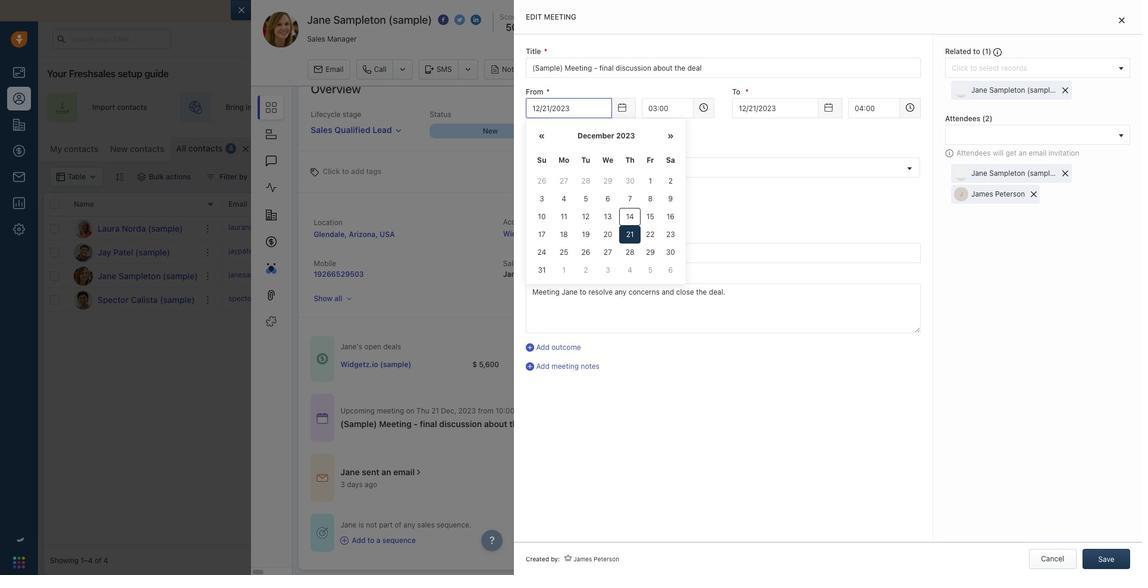 Task type: vqa. For each thing, say whether or not it's contained in the screenshot.
the '(sample)' within the Widgetz.io (sample) link
no



Task type: locate. For each thing, give the bounding box(es) containing it.
widgetz.io (sample) link down 10
[[503, 230, 574, 239]]

james inside the sales owner james peterson
[[503, 270, 526, 279]]

12 down tags
[[582, 213, 590, 222]]

2 row group from the left
[[223, 217, 1136, 312]]

the
[[1049, 227, 1060, 236], [509, 420, 523, 430]]

j image for jane sampleton (sample)
[[74, 267, 93, 286]]

bulk actions
[[149, 173, 191, 181]]

(sample) right calista in the left bottom of the page
[[160, 295, 195, 305]]

0 vertical spatial 18
[[560, 230, 568, 239]]

of inside "overview" 'dialog'
[[395, 521, 402, 530]]

customize
[[1042, 84, 1077, 93], [900, 143, 937, 152]]

explore plans
[[918, 34, 964, 43]]

0 vertical spatial your
[[817, 35, 831, 43]]

50
[[506, 22, 518, 33], [496, 271, 508, 281]]

created for created by:
[[526, 556, 549, 563]]

sms button
[[419, 59, 458, 80]]

the down 10:00 at the left of page
[[509, 420, 523, 430]]

created inside created at 11 days ago
[[693, 259, 719, 268]]

sales down the lifecycle
[[311, 125, 332, 135]]

about
[[484, 420, 507, 430]]

3 + from the top
[[585, 272, 590, 281]]

1 vertical spatial your
[[47, 68, 67, 79]]

0 horizontal spatial 6
[[606, 195, 610, 204]]

50 inside score 50
[[506, 22, 518, 33]]

route leads to your team link
[[468, 93, 621, 123]]

show
[[314, 295, 333, 304]]

sales for sales manager
[[307, 34, 325, 43]]

new
[[483, 127, 498, 136], [110, 144, 128, 154]]

by
[[239, 173, 248, 181]]

attendees for attendees will get an email invitation
[[957, 149, 991, 158]]

score inside "overview" 'dialog'
[[500, 12, 519, 21]]

1 row group from the left
[[44, 217, 223, 312]]

janesampleton@gmail.com inside "overview" 'dialog'
[[693, 230, 787, 239]]

sales inside sales qualified lead link
[[311, 125, 332, 135]]

0 horizontal spatial 3
[[341, 481, 345, 490]]

meeting for add meeting notes
[[552, 362, 579, 371]]

meeting inside upcoming meeting on thu 21 dec, 2023 from 10:00 to 11:00 (sample) meeting - final discussion about the deal
[[377, 407, 404, 416]]

j image left jay
[[74, 243, 93, 262]]

cell
[[401, 217, 490, 240], [758, 217, 847, 240], [937, 217, 1136, 240], [401, 241, 490, 264], [937, 241, 1136, 264], [401, 265, 490, 288], [937, 265, 1136, 288], [401, 289, 490, 312], [758, 289, 847, 312], [937, 289, 1136, 312]]

sms
[[437, 65, 452, 74]]

0 horizontal spatial 2023
[[458, 407, 476, 416]]

of left any
[[395, 521, 402, 530]]

days
[[881, 35, 895, 43], [701, 270, 718, 279], [347, 481, 363, 490]]

james peterson inside "overview" 'dialog'
[[888, 244, 942, 253]]

3684932360 link
[[318, 270, 363, 283]]

1 vertical spatial 12
[[582, 213, 590, 222]]

2023 up 'th'
[[616, 132, 635, 141]]

outcome
[[552, 343, 581, 352]]

meeting left on
[[377, 407, 404, 416]]

add inside add contact button
[[1089, 143, 1102, 152]]

2 horizontal spatial 21
[[872, 35, 879, 43]]

customize overview
[[1042, 84, 1109, 93]]

19266529503 link
[[314, 270, 364, 279]]

add up import contacts "button"
[[1001, 103, 1015, 112]]

1 vertical spatial email
[[1029, 149, 1047, 158]]

1 horizontal spatial widgetz.io (sample) link
[[503, 230, 574, 239]]

import contacts inside "button"
[[986, 143, 1040, 152]]

tab panel
[[514, 0, 1142, 576]]

Location text field
[[526, 243, 921, 263]]

0 vertical spatial janesampleton@gmail.com link
[[693, 229, 787, 240]]

new left all day
[[483, 127, 498, 136]]

sales for sales owner
[[675, 200, 694, 209]]

2 + click to add from the top
[[585, 248, 632, 257]]

1 leads from the left
[[283, 103, 301, 112]]

close image
[[1119, 17, 1125, 24]]

18 up 25
[[560, 230, 568, 239]]

None text field
[[642, 98, 694, 119]]

1 horizontal spatial location
[[526, 232, 555, 241]]

james up created at 11 days ago
[[689, 248, 711, 257]]

0 horizontal spatial 21
[[431, 407, 439, 416]]

20
[[604, 230, 612, 239]]

widgetz.io down account
[[503, 230, 541, 239]]

j image up s image
[[74, 267, 93, 286]]

jane down jay
[[98, 271, 116, 281]]

0 vertical spatial import
[[92, 103, 115, 112]]

connect left mailbox on the top of the page
[[269, 5, 302, 15]]

0 vertical spatial import contacts
[[92, 103, 147, 112]]

sequence down jane is not part of any sales sequence.
[[382, 537, 416, 546]]

(gmt-
[[533, 163, 554, 172]]

container_wx8msf4aqz5i3rn1 image inside the filter by button
[[207, 173, 215, 181]]

-- text field up the day
[[526, 98, 612, 119]]

new for new
[[483, 127, 498, 136]]

connect for connect your mailbox to improve deliverability and enable 2-way sync of email conversations.
[[269, 5, 302, 15]]

sales left activities
[[652, 65, 670, 74]]

press space to select this row. row containing spector calista (sample)
[[44, 289, 223, 312]]

sa
[[666, 156, 675, 165]]

1 vertical spatial 11
[[693, 270, 700, 279]]

1 horizontal spatial days
[[701, 270, 718, 279]]

2 vertical spatial email
[[393, 468, 415, 478]]

add down add outcome
[[536, 362, 550, 371]]

1 horizontal spatial owner
[[696, 200, 717, 209]]

container_wx8msf4aqz5i3rn1 image
[[207, 173, 215, 181], [678, 272, 686, 281], [678, 296, 686, 304], [317, 354, 329, 365], [317, 413, 329, 425]]

sales qualified lead link
[[311, 120, 402, 136]]

Click to select records search field
[[949, 62, 1115, 74]]

1 vertical spatial 6
[[668, 266, 673, 275]]

17
[[538, 230, 546, 239]]

0 horizontal spatial janesampleton@gmail.com
[[228, 271, 319, 280]]

score up the 50 button
[[500, 12, 519, 21]]

location glendale, arizona, usa
[[314, 218, 395, 239]]

a right scheduled
[[926, 227, 930, 236]]

2 up the 9 at the top right
[[669, 177, 673, 186]]

1 vertical spatial 26
[[582, 248, 590, 257]]

1 vertical spatial 50
[[496, 271, 508, 281]]

s image
[[74, 291, 93, 310]]

related
[[945, 47, 972, 56]]

tab panel containing edit meeting
[[514, 0, 1142, 576]]

deal down 11:00
[[525, 420, 542, 430]]

attendees will get an email invitation
[[957, 149, 1080, 158]]

1 -- text field from the left
[[526, 98, 612, 119]]

1 vertical spatial email
[[228, 200, 247, 209]]

sampleton down jay patel (sample) link on the top left of page
[[119, 271, 161, 281]]

cancel button
[[1029, 550, 1077, 570]]

all for day
[[526, 126, 535, 135]]

30 up 7
[[626, 177, 635, 186]]

add video conferencing
[[526, 187, 608, 196]]

1 vertical spatial an
[[382, 468, 391, 478]]

sales activities button
[[634, 59, 726, 80], [634, 59, 720, 80]]

4 up connect zoom
[[562, 195, 566, 204]]

(sample) up 25
[[543, 230, 574, 239]]

create sales sequence link
[[633, 93, 777, 123]]

created for created at 11 days ago
[[693, 259, 719, 268]]

james down the sales owner
[[689, 224, 711, 233]]

0 horizontal spatial an
[[382, 468, 391, 478]]

1 horizontal spatial leads
[[535, 103, 554, 112]]

0 vertical spatial sequence
[[722, 103, 756, 112]]

email image
[[1025, 34, 1033, 44]]

import for import contacts "button"
[[986, 143, 1008, 152]]

location inside location glendale, arizona, usa
[[314, 218, 343, 227]]

11 down location text box
[[693, 270, 700, 279]]

0 horizontal spatial 5
[[584, 195, 588, 204]]

21 inside upcoming meeting on thu 21 dec, 2023 from 10:00 to 11:00 (sample) meeting - final discussion about the deal
[[431, 407, 439, 416]]

james left 31
[[503, 270, 526, 279]]

part
[[379, 521, 393, 530]]

mo
[[559, 156, 570, 165]]

2 vertical spatial 21
[[431, 407, 439, 416]]

ago down sent on the left of the page
[[365, 481, 377, 490]]

1 horizontal spatial 29
[[646, 248, 655, 257]]

1 + from the top
[[585, 224, 590, 233]]

jane sampleton (sample)
[[307, 14, 432, 26], [972, 86, 1057, 95], [972, 169, 1057, 178], [98, 271, 198, 281]]

press space to select this row. row containing 50
[[223, 265, 1136, 289]]

1 horizontal spatial an
[[1019, 149, 1027, 158]]

Title text field
[[526, 58, 921, 78]]

meeting for upcoming meeting on thu 21 dec, 2023 from 10:00 to 11:00 (sample) meeting - final discussion about the deal
[[377, 407, 404, 416]]

2 horizontal spatial sales
[[876, 103, 894, 112]]

+
[[585, 224, 590, 233], [585, 248, 590, 257], [585, 272, 590, 281], [585, 296, 590, 305]]

(sample)
[[389, 14, 432, 26], [1028, 86, 1057, 95], [1028, 169, 1057, 178], [148, 223, 183, 234], [543, 230, 574, 239], [135, 247, 170, 257], [163, 271, 198, 281], [160, 295, 195, 305], [380, 360, 411, 369]]

and
[[453, 5, 467, 15]]

meeting right task
[[594, 65, 621, 74]]

sampleton inside the jane sampleton (sample) "link"
[[119, 271, 161, 281]]

0 horizontal spatial ago
[[365, 481, 377, 490]]

showing
[[50, 557, 79, 566]]

mobile 19266529503
[[314, 259, 364, 279]]

meeting button
[[576, 59, 628, 80]]

2 j image from the top
[[74, 267, 93, 286]]

janesampleton@gmail.com link
[[693, 229, 787, 240], [228, 270, 319, 283]]

+ click to add for 37
[[585, 224, 632, 233]]

owner
[[696, 200, 717, 209], [523, 259, 544, 268]]

4 up the filter by
[[229, 144, 233, 153]]

my contacts button
[[44, 137, 104, 161], [50, 144, 98, 154]]

4 inside all contacts 4
[[229, 144, 233, 153]]

1 horizontal spatial import contacts
[[986, 143, 1040, 152]]

customize for customize overview
[[1042, 84, 1077, 93]]

sales inside set up your sales pipeline "link"
[[876, 103, 894, 112]]

all for contacts
[[176, 143, 186, 154]]

previous month image
[[539, 132, 545, 141]]

owner inside the sales owner james peterson
[[523, 259, 544, 268]]

21 for upcoming meeting on thu 21 dec, 2023 from 10:00 to 11:00 (sample) meeting - final discussion about the deal
[[431, 407, 439, 416]]

peterson inside the sales owner james peterson
[[528, 270, 559, 279]]

leads right the 'website'
[[283, 103, 301, 112]]

1 horizontal spatial all
[[526, 126, 535, 135]]

all inside tab panel
[[526, 126, 535, 135]]

email left invitation
[[1029, 149, 1047, 158]]

grid
[[44, 192, 1136, 547]]

2 horizontal spatial 2
[[985, 114, 990, 123]]

-- text field
[[526, 98, 612, 119], [732, 98, 819, 119]]

$ 5,600
[[473, 360, 499, 369]]

0 vertical spatial j image
[[74, 243, 93, 262]]

sales right the 9 at the top right
[[675, 200, 694, 209]]

add inside "add meeting notes" link
[[536, 362, 550, 371]]

the right the discuss
[[1049, 227, 1060, 236]]

twitter circled image
[[454, 14, 465, 26]]

2
[[985, 114, 990, 123], [669, 177, 673, 186], [584, 266, 588, 275]]

jane sampleton (sample) inside press space to select this row. row
[[98, 271, 198, 281]]

0 horizontal spatial import
[[92, 103, 115, 112]]

0 horizontal spatial 11
[[561, 213, 567, 222]]

created
[[693, 259, 719, 268], [526, 556, 549, 563]]

add for add contact
[[1089, 143, 1102, 152]]

press space to select this row. row
[[44, 217, 223, 241], [223, 217, 1136, 241], [44, 241, 223, 265], [223, 241, 1136, 265], [44, 265, 223, 289], [223, 265, 1136, 289], [44, 289, 223, 312], [223, 289, 1136, 312]]

glendale,
[[314, 230, 347, 239]]

peterson down created at 11 days ago
[[713, 296, 743, 305]]

to
[[356, 5, 364, 15], [973, 47, 980, 56], [556, 103, 563, 112], [342, 167, 349, 176], [611, 224, 617, 233], [1013, 227, 1019, 236], [611, 248, 617, 257], [611, 272, 617, 281], [611, 296, 617, 305], [517, 407, 523, 416], [368, 537, 375, 546]]

4 + click to add from the top
[[585, 296, 632, 305]]

1 horizontal spatial in
[[864, 35, 870, 43]]

⌘ o
[[324, 145, 338, 154]]

your for your freshsales setup guide
[[47, 68, 67, 79]]

12 inside button
[[277, 145, 285, 154]]

18 down the 37 at left top
[[496, 247, 507, 258]]

december 2023
[[578, 132, 635, 141]]

sales right any
[[417, 521, 435, 530]]

28 down '14'
[[626, 248, 635, 257]]

0 horizontal spatial email
[[393, 468, 415, 478]]

1 horizontal spatial new
[[483, 127, 498, 136]]

click for 18
[[592, 248, 609, 257]]

0 horizontal spatial team
[[418, 103, 435, 112]]

laura norda (sample)
[[98, 223, 183, 234]]

add left outcome
[[536, 343, 550, 352]]

1 horizontal spatial 12
[[582, 213, 590, 222]]

row
[[341, 353, 867, 377]]

attendees left the will
[[957, 149, 991, 158]]

None text field
[[848, 98, 900, 119]]

connect down video
[[544, 208, 572, 217]]

3 down the jane sent an email
[[341, 481, 345, 490]]

(sample)
[[341, 420, 377, 430]]

your left the trial
[[817, 35, 831, 43]]

0 vertical spatial of
[[545, 5, 553, 15]]

0 horizontal spatial widgetz.io (sample) link
[[341, 360, 411, 370]]

press space to select this row. row containing jane sampleton (sample)
[[44, 265, 223, 289]]

jane sampleton (sample) inside "overview" 'dialog'
[[307, 14, 432, 26]]

press space to select this row. row containing jay patel (sample)
[[44, 241, 223, 265]]

0 vertical spatial an
[[1019, 149, 1027, 158]]

call
[[374, 65, 387, 74]]

meeting down on
[[379, 420, 412, 430]]

1 horizontal spatial sales
[[703, 103, 721, 112]]

sales for sales qualified lead
[[311, 125, 332, 135]]

27 up add video conferencing
[[560, 177, 568, 186]]

1 horizontal spatial 18
[[560, 230, 568, 239]]

grid containing 37
[[44, 192, 1136, 547]]

1 vertical spatial 21
[[626, 230, 634, 239]]

customize for customize table
[[900, 143, 937, 152]]

container_wx8msf4aqz5i3rn1 image
[[138, 173, 146, 181], [678, 225, 686, 233], [678, 248, 686, 257], [415, 469, 423, 477], [317, 473, 329, 485], [317, 528, 329, 540], [341, 537, 349, 546]]

0 vertical spatial score
[[500, 12, 519, 21]]

0 horizontal spatial created
[[526, 556, 549, 563]]

Search your CRM... text field
[[52, 29, 171, 49]]

customize inside "overview" 'dialog'
[[1042, 84, 1077, 93]]

12 left more... at the top left
[[277, 145, 285, 154]]

thu
[[417, 407, 429, 416]]

sales owner james peterson
[[503, 259, 559, 279]]

50 left 31
[[496, 271, 508, 281]]

email janesampleton@gmail.com
[[693, 218, 787, 239]]

1 horizontal spatial your
[[817, 35, 831, 43]]

bring in website leads link
[[180, 93, 322, 123]]

owner right the 9 at the top right
[[696, 200, 717, 209]]

0 vertical spatial (
[[982, 47, 985, 56]]

1 vertical spatial all
[[176, 143, 186, 154]]

spectorcalista@gmail.com 3684945781
[[228, 294, 361, 303]]

leads down from
[[535, 103, 554, 112]]

row group
[[44, 217, 223, 312], [223, 217, 1136, 312]]

1 up 8
[[649, 177, 652, 186]]

0 horizontal spatial all
[[176, 143, 186, 154]]

0 vertical spatial location
[[314, 218, 343, 227]]

of right 1–4 on the left
[[95, 557, 102, 566]]

0 horizontal spatial leads
[[283, 103, 301, 112]]

sales right create
[[703, 103, 721, 112]]

th
[[626, 156, 635, 165]]

6
[[606, 195, 610, 204], [668, 266, 673, 275]]

sales inside the sales owner james peterson
[[503, 259, 521, 268]]

row inside "overview" 'dialog'
[[341, 353, 867, 377]]

1 horizontal spatial ago
[[720, 270, 733, 279]]

add inside add deal link
[[1001, 103, 1015, 112]]

an inside tab panel
[[1019, 149, 1027, 158]]

score up account
[[496, 200, 516, 209]]

spectorcalista@gmail.com
[[228, 294, 317, 303]]

0 vertical spatial 5
[[584, 195, 588, 204]]

invite your team
[[380, 103, 435, 112]]

0 vertical spatial created
[[693, 259, 719, 268]]

2 down 19
[[584, 266, 588, 275]]

0 horizontal spatial in
[[246, 103, 252, 112]]

press space to select this row. row containing 37
[[223, 217, 1136, 241]]

2 ( from the top
[[983, 114, 985, 123]]

0 horizontal spatial new
[[110, 144, 128, 154]]

+ for 18
[[585, 248, 590, 257]]

all up 'actions'
[[176, 143, 186, 154]]

days down sent on the left of the page
[[347, 481, 363, 490]]

of right sync
[[545, 5, 553, 15]]

import inside import contacts "button"
[[986, 143, 1008, 152]]

2 + from the top
[[585, 248, 590, 257]]

2 -- text field from the left
[[732, 98, 819, 119]]

created left by:
[[526, 556, 549, 563]]

days inside created at 11 days ago
[[701, 270, 718, 279]]

19266529503
[[314, 270, 364, 279]]

days right ends
[[881, 35, 895, 43]]

click
[[323, 167, 340, 176], [592, 224, 609, 233], [592, 248, 609, 257], [592, 272, 609, 281], [592, 296, 609, 305]]

email inside "overview" 'dialog'
[[393, 468, 415, 478]]

call button
[[356, 59, 393, 80]]

1 team from the left
[[418, 103, 435, 112]]

meeting inside upcoming meeting on thu 21 dec, 2023 from 10:00 to 11:00 (sample) meeting - final discussion about the deal
[[379, 420, 412, 430]]

the inside upcoming meeting on thu 21 dec, 2023 from 10:00 to 11:00 (sample) meeting - final discussion about the deal
[[509, 420, 523, 430]]

) right related
[[989, 47, 992, 56]]

4 + from the top
[[585, 296, 590, 305]]

set up your sales pipeline link
[[789, 93, 944, 123]]

dialog
[[514, 0, 1142, 576]]

december
[[578, 132, 615, 141]]

your inside "link"
[[859, 103, 874, 112]]

email up overview
[[326, 65, 344, 74]]

1 vertical spatial location
[[526, 232, 555, 241]]

1 vertical spatial j image
[[74, 267, 93, 286]]

bring in website leads
[[226, 103, 301, 112]]

0 horizontal spatial 29
[[604, 177, 612, 186]]

widgetz.io (sample) link inside row
[[341, 360, 411, 370]]

title
[[526, 47, 541, 56]]

setup
[[118, 68, 142, 79]]

1 vertical spatial attendees
[[957, 149, 991, 158]]

21 right thu
[[431, 407, 439, 416]]

37
[[496, 223, 508, 234]]

your right invite
[[400, 103, 416, 112]]

0 vertical spatial 2
[[985, 114, 990, 123]]

0 horizontal spatial location
[[314, 218, 343, 227]]

table
[[938, 143, 956, 152]]

add inside the 'add to a sequence' link
[[352, 537, 366, 546]]

row containing widgetz.io (sample)
[[341, 353, 867, 377]]

to
[[732, 88, 741, 96]]

trial
[[833, 35, 845, 43]]

janesampleton@gmail.com up location text box
[[693, 230, 787, 239]]

ago down at
[[720, 270, 733, 279]]

0 horizontal spatial 18
[[496, 247, 507, 258]]

deal inside upcoming meeting on thu 21 dec, 2023 from 10:00 to 11:00 (sample) meeting - final discussion about the deal
[[525, 420, 542, 430]]

an right the get
[[1019, 149, 1027, 158]]

edit meeting
[[526, 12, 576, 21]]

teams
[[654, 208, 676, 217]]

add for add video conferencing
[[526, 187, 540, 196]]

2023 inside upcoming meeting on thu 21 dec, 2023 from 10:00 to 11:00 (sample) meeting - final discussion about the deal
[[458, 407, 476, 416]]

filter
[[220, 173, 237, 181]]

28 up conferencing
[[582, 177, 590, 186]]

location inside tab panel
[[526, 232, 555, 241]]

0 vertical spatial the
[[1049, 227, 1060, 236]]

meeting for edit meeting
[[544, 12, 576, 21]]

0 vertical spatial email
[[326, 65, 344, 74]]

get
[[1006, 149, 1017, 158]]

1 vertical spatial the
[[509, 420, 523, 430]]

2 team from the left
[[582, 103, 599, 112]]

add inside add outcome 'link'
[[536, 343, 550, 352]]

1 j image from the top
[[74, 243, 93, 262]]

0 horizontal spatial owner
[[523, 259, 544, 268]]

email down the sales owner
[[693, 218, 711, 227]]

customer
[[541, 12, 573, 21]]

meeting right edit
[[544, 12, 576, 21]]

add inside "overview" 'dialog'
[[351, 167, 364, 176]]

name row
[[44, 193, 223, 217]]

add for 18
[[619, 248, 632, 257]]

0 horizontal spatial 1
[[562, 266, 566, 275]]

an inside "overview" 'dialog'
[[382, 468, 391, 478]]

in right bring in the left top of the page
[[246, 103, 252, 112]]

james peterson down at
[[689, 272, 743, 281]]

attendees for attendees ( 2 )
[[945, 114, 981, 123]]

(sample) right norda
[[148, 223, 183, 234]]

1 horizontal spatial janesampleton@gmail.com
[[693, 230, 787, 239]]

29 down 22
[[646, 248, 655, 257]]

12 for 12
[[582, 213, 590, 222]]

0 vertical spatial deal
[[1017, 103, 1032, 112]]

3 + click to add from the top
[[585, 272, 632, 281]]

1 ( from the top
[[982, 47, 985, 56]]

2 vertical spatial 1
[[562, 266, 566, 275]]

location up 24
[[526, 232, 555, 241]]

contacts right my
[[64, 144, 98, 154]]

with
[[978, 227, 992, 236]]

import inside import contacts link
[[92, 103, 115, 112]]

o
[[332, 145, 338, 154]]

0 vertical spatial )
[[989, 47, 992, 56]]

0 vertical spatial 29
[[604, 177, 612, 186]]

1 vertical spatial a
[[376, 537, 381, 546]]

1 horizontal spatial janesampleton@gmail.com link
[[693, 229, 787, 240]]

0 vertical spatial new
[[483, 127, 498, 136]]

to inside upcoming meeting on thu 21 dec, 2023 from 10:00 to 11:00 (sample) meeting - final discussion about the deal
[[517, 407, 523, 416]]

press space to select this row. row containing spectorcalista@gmail.com
[[223, 289, 1136, 312]]

1 horizontal spatial 11
[[693, 270, 700, 279]]

su
[[537, 156, 547, 165]]

fr
[[647, 156, 654, 165]]

email right sync
[[555, 5, 576, 15]]

0 vertical spatial customize
[[1042, 84, 1077, 93]]

j image
[[74, 243, 93, 262], [74, 267, 93, 286]]

customize left table
[[900, 143, 937, 152]]

50 inside press space to select this row. row
[[496, 271, 508, 281]]

27 down the 20 at right top
[[604, 248, 612, 257]]

negotiation button
[[887, 124, 1001, 138]]

description
[[526, 273, 566, 282]]

new inside "overview" 'dialog'
[[483, 127, 498, 136]]

1 horizontal spatial created
[[693, 259, 719, 268]]

-- text field down to at the right top of the page
[[732, 98, 819, 119]]

1 + click to add from the top
[[585, 224, 632, 233]]

0 vertical spatial 21
[[872, 35, 879, 43]]

click inside "overview" 'dialog'
[[323, 167, 340, 176]]

1 horizontal spatial 2
[[669, 177, 673, 186]]

email inside button
[[326, 65, 344, 74]]

negotiation link
[[887, 124, 1001, 138]]

import contacts for import contacts "button"
[[986, 143, 1040, 152]]

1 horizontal spatial -- text field
[[732, 98, 819, 119]]

1 horizontal spatial sequence
[[722, 103, 756, 112]]



Task type: describe. For each thing, give the bounding box(es) containing it.
15
[[647, 213, 654, 222]]

owner for sales owner james peterson
[[523, 259, 544, 268]]

0 vertical spatial 30
[[626, 177, 635, 186]]

connect your mailbox link
[[269, 5, 356, 15]]

jane sampleton (sample) down the get
[[972, 169, 1057, 178]]

customize table button
[[881, 137, 964, 158]]

email button
[[308, 59, 350, 80]]

sales inside create sales sequence link
[[703, 103, 721, 112]]

1 vertical spatial widgetz.io
[[341, 360, 378, 369]]

row group containing laura norda (sample)
[[44, 217, 223, 312]]

james peterson up location text box
[[689, 224, 743, 233]]

9
[[668, 195, 673, 204]]

notes
[[581, 362, 600, 371]]

james down location text box
[[689, 272, 711, 281]]

owner for sales owner
[[696, 200, 717, 209]]

ago inside created at 11 days ago
[[720, 270, 733, 279]]

filter by
[[220, 173, 248, 181]]

18 inside press space to select this row. row
[[496, 247, 507, 258]]

sent
[[362, 468, 379, 478]]

1 horizontal spatial 26
[[582, 248, 590, 257]]

contacts up bulk
[[130, 144, 164, 154]]

spector calista (sample)
[[98, 295, 195, 305]]

your inside 'link'
[[400, 103, 416, 112]]

score for score 50
[[500, 12, 519, 21]]

add for add deal
[[1001, 103, 1015, 112]]

new for new contacts
[[110, 144, 128, 154]]

container_wx8msf4aqz5i3rn1 image inside the 'add to a sequence' link
[[341, 537, 349, 546]]

12 for 12 more...
[[277, 145, 285, 154]]

all contacts 4
[[176, 143, 233, 154]]

your left mailbox on the top of the page
[[304, 5, 322, 15]]

peterson down scheduled
[[912, 244, 942, 253]]

contact
[[1104, 143, 1130, 152]]

status
[[430, 110, 451, 119]]

peterson up scheduled a meeting later with jane to discuss the requirements
[[995, 190, 1025, 199]]

add contact button
[[1072, 137, 1136, 158]]

contacts inside "button"
[[1010, 143, 1040, 152]]

connect for connect teams
[[624, 208, 652, 217]]

your for your trial ends in 21 days
[[817, 35, 831, 43]]

1 horizontal spatial deal
[[1017, 103, 1032, 112]]

sampleton inside "overview" 'dialog'
[[333, 14, 386, 26]]

(gmt-07:00) arizona
[[533, 163, 604, 172]]

sampleton up the add deal
[[990, 86, 1026, 95]]

meeting left later
[[932, 227, 959, 236]]

jane up 3 days ago
[[341, 468, 360, 478]]

explore plans link
[[911, 32, 970, 46]]

11 inside created at 11 days ago
[[693, 270, 700, 279]]

bring
[[226, 103, 244, 112]]

jane left is
[[341, 521, 357, 530]]

edit
[[526, 12, 542, 21]]

24
[[538, 248, 546, 257]]

31
[[538, 266, 546, 275]]

1 vertical spatial 27
[[604, 248, 612, 257]]

sales inside "overview" 'dialog'
[[417, 521, 435, 530]]

meeting inside button
[[594, 65, 621, 74]]

scheduled a meeting later with jane to discuss the requirements
[[888, 227, 1106, 236]]

2 inside tab panel
[[985, 114, 990, 123]]

next month image
[[668, 132, 674, 141]]

import contacts for import contacts link
[[92, 103, 147, 112]]

add outcome link
[[526, 343, 921, 353]]

jane up attendees ( 2 ) in the right of the page
[[972, 86, 988, 95]]

conferencing
[[562, 187, 608, 196]]

bulk actions button
[[130, 167, 199, 187]]

l image
[[74, 219, 93, 238]]

james down created at 11 days ago
[[689, 296, 711, 305]]

8
[[648, 195, 653, 204]]

4167348672 link
[[318, 222, 361, 235]]

create
[[678, 103, 701, 112]]

account widgetz.io (sample)
[[503, 218, 574, 239]]

⌘
[[324, 145, 330, 154]]

jane down import contacts "button"
[[972, 169, 988, 178]]

(sample) inside "link"
[[163, 271, 198, 281]]

note button
[[484, 59, 525, 80]]

email inside email janesampleton@gmail.com
[[693, 218, 711, 227]]

task
[[548, 65, 564, 74]]

james peterson right by:
[[574, 556, 619, 563]]

jane up the sales manager
[[307, 14, 331, 26]]

james up with
[[972, 190, 993, 199]]

(sample) down "deals"
[[380, 360, 411, 369]]

1 horizontal spatial 21
[[626, 230, 634, 239]]

connect zoom button
[[526, 203, 600, 223]]

peterson up at
[[713, 248, 743, 257]]

by:
[[551, 556, 560, 563]]

19
[[582, 230, 590, 239]]

widgetz.io inside the 'account widgetz.io (sample)'
[[503, 230, 541, 239]]

23
[[666, 230, 675, 239]]

3684945781 link
[[318, 294, 361, 307]]

25
[[560, 248, 568, 257]]

freshworks switcher image
[[13, 557, 25, 569]]

lead
[[373, 125, 392, 135]]

requirements
[[1062, 227, 1106, 236]]

james down scheduled
[[888, 244, 910, 253]]

press space to select this row. row containing 18
[[223, 241, 1136, 265]]

0 vertical spatial 27
[[560, 177, 568, 186]]

1 inside tab panel
[[985, 47, 989, 56]]

2 leads from the left
[[535, 103, 554, 112]]

-- text field for to
[[732, 98, 819, 119]]

customer fit
[[541, 12, 582, 21]]

2 horizontal spatial email
[[1029, 149, 1047, 158]]

(sample) inside the 'account widgetz.io (sample)'
[[543, 230, 574, 239]]

discussion
[[439, 420, 482, 430]]

conversations.
[[579, 5, 636, 15]]

james right by:
[[574, 556, 592, 563]]

facebook circled image
[[438, 14, 449, 26]]

1 vertical spatial 1
[[649, 177, 652, 186]]

import for import contacts link
[[92, 103, 115, 112]]

click for 50
[[592, 272, 609, 281]]

peterson up location text box
[[713, 224, 743, 233]]

container_wx8msf4aqz5i3rn1 image inside the "bulk actions" button
[[138, 173, 146, 181]]

peterson right by:
[[594, 556, 619, 563]]

show all
[[314, 295, 342, 304]]

on
[[406, 407, 415, 416]]

add for add outcome
[[536, 343, 550, 352]]

calista
[[131, 295, 158, 305]]

4 right 1–4 on the left
[[104, 557, 108, 566]]

10
[[538, 213, 546, 222]]

attendees ( 2 )
[[945, 114, 993, 123]]

location for location glendale, arizona, usa
[[314, 218, 343, 227]]

route leads to your team
[[513, 103, 599, 112]]

create sales sequence
[[678, 103, 756, 112]]

your freshsales setup guide
[[47, 68, 169, 79]]

explore
[[918, 34, 943, 43]]

1 vertical spatial 5
[[648, 266, 653, 275]]

add deal link
[[956, 93, 1053, 123]]

add for add to a sequence
[[352, 537, 366, 546]]

video
[[542, 187, 560, 196]]

contacts down the setup
[[117, 103, 147, 112]]

add for 50
[[619, 272, 632, 281]]

21 for your trial ends in 21 days
[[872, 35, 879, 43]]

j image for jay patel (sample)
[[74, 243, 93, 262]]

1 horizontal spatial 6
[[668, 266, 673, 275]]

usa
[[380, 230, 395, 239]]

james peterson down created at 11 days ago
[[689, 296, 743, 305]]

07:00)
[[554, 163, 576, 172]]

click to add tags
[[323, 167, 382, 176]]

0 vertical spatial 2023
[[616, 132, 635, 141]]

0 horizontal spatial email
[[228, 200, 247, 209]]

contacts up the filter by button
[[188, 143, 223, 154]]

overview dialog
[[231, 0, 1142, 576]]

set up your sales pipeline
[[834, 103, 923, 112]]

import contacts group
[[969, 137, 1067, 158]]

upcoming
[[341, 407, 375, 416]]

your up december
[[565, 103, 580, 112]]

jane inside "link"
[[98, 271, 116, 281]]

click for 37
[[592, 224, 609, 233]]

patel
[[113, 247, 133, 257]]

james peterson up scheduled a meeting later with jane to discuss the requirements
[[972, 190, 1025, 199]]

add meeting notes link
[[526, 362, 921, 372]]

3 inside "overview" 'dialog'
[[341, 481, 345, 490]]

(sample) left facebook circled image
[[389, 14, 432, 26]]

+ click to add for 18
[[585, 248, 632, 257]]

0 vertical spatial 6
[[606, 195, 610, 204]]

dec,
[[441, 407, 456, 416]]

sampleton down the get
[[990, 169, 1026, 178]]

0 horizontal spatial of
[[95, 557, 102, 566]]

sequence inside "overview" 'dialog'
[[382, 537, 416, 546]]

guide
[[144, 68, 169, 79]]

to inside tab panel
[[973, 47, 980, 56]]

save
[[1099, 556, 1115, 565]]

1 vertical spatial 30
[[666, 248, 675, 257]]

1 vertical spatial 29
[[646, 248, 655, 257]]

sales for sales activities
[[652, 65, 670, 74]]

location for location
[[526, 232, 555, 241]]

$
[[473, 360, 477, 369]]

my
[[50, 144, 62, 154]]

sales owner
[[675, 200, 717, 209]]

11:00
[[525, 407, 543, 416]]

open
[[364, 343, 381, 352]]

1 horizontal spatial a
[[926, 227, 930, 236]]

+ for 50
[[585, 272, 590, 281]]

2 vertical spatial 2
[[584, 266, 588, 275]]

janesampleton@gmail.com 3684932360
[[228, 271, 363, 280]]

score for score
[[496, 200, 516, 209]]

(sample) up the jane sampleton (sample) "link"
[[135, 247, 170, 257]]

laura
[[98, 223, 120, 234]]

created by:
[[526, 556, 560, 563]]

add for add meeting notes
[[536, 362, 550, 371]]

jaypatelsample@gmail.com
[[228, 247, 320, 256]]

team inside 'link'
[[418, 103, 435, 112]]

4 down '14'
[[628, 266, 633, 275]]

1 horizontal spatial 3
[[540, 195, 544, 204]]

bulk
[[149, 173, 164, 181]]

0 horizontal spatial 28
[[582, 177, 590, 186]]

jane sampleton (sample) up the add deal
[[972, 86, 1057, 95]]

+ click to add for 50
[[585, 272, 632, 281]]

janesampleton@gmail.com inside press space to select this row. row
[[228, 271, 319, 280]]

1 vertical spatial )
[[990, 114, 993, 123]]

1 vertical spatial 28
[[626, 248, 635, 257]]

james peterson up at
[[689, 248, 743, 257]]

jane's open deals
[[341, 343, 401, 352]]

1 vertical spatial 3
[[606, 266, 610, 275]]

0 horizontal spatial days
[[347, 481, 363, 490]]

peterson down at
[[713, 272, 743, 281]]

-- text field for from
[[526, 98, 612, 119]]

website
[[254, 103, 281, 112]]

qualified
[[335, 125, 371, 135]]

Start typing the details about the meeting... text field
[[526, 284, 921, 334]]

call link
[[356, 59, 393, 80]]

press space to select this row. row containing laura norda (sample)
[[44, 217, 223, 241]]

lauranordasample@gmail.com
[[228, 223, 330, 232]]

+ for 37
[[585, 224, 590, 233]]

(sample) down click to select records search field
[[1028, 86, 1057, 95]]

1 horizontal spatial email
[[555, 5, 576, 15]]

linkedin circled image
[[471, 14, 481, 26]]

in inside bring in website leads link
[[246, 103, 252, 112]]

day
[[537, 126, 549, 135]]

(sample) down invitation
[[1028, 169, 1057, 178]]

save button
[[1083, 550, 1130, 570]]

0 horizontal spatial janesampleton@gmail.com link
[[228, 270, 319, 283]]

jay patel (sample)
[[98, 247, 170, 257]]

2 horizontal spatial days
[[881, 35, 895, 43]]

add for 37
[[619, 224, 632, 233]]

arizona
[[578, 163, 604, 172]]

from
[[526, 88, 544, 96]]

lauranordasample@gmail.com link
[[228, 222, 330, 235]]

dialog containing edit meeting
[[514, 0, 1142, 576]]

connect teams
[[624, 208, 676, 217]]

row group containing 37
[[223, 217, 1136, 312]]

connect for connect zoom
[[544, 208, 572, 217]]

0 horizontal spatial a
[[376, 537, 381, 546]]

tags
[[366, 167, 382, 176]]

0 vertical spatial in
[[864, 35, 870, 43]]

jane right with
[[994, 227, 1011, 236]]

0 horizontal spatial 26
[[538, 177, 546, 186]]

discuss
[[1021, 227, 1047, 236]]

12 more...
[[277, 145, 311, 154]]



